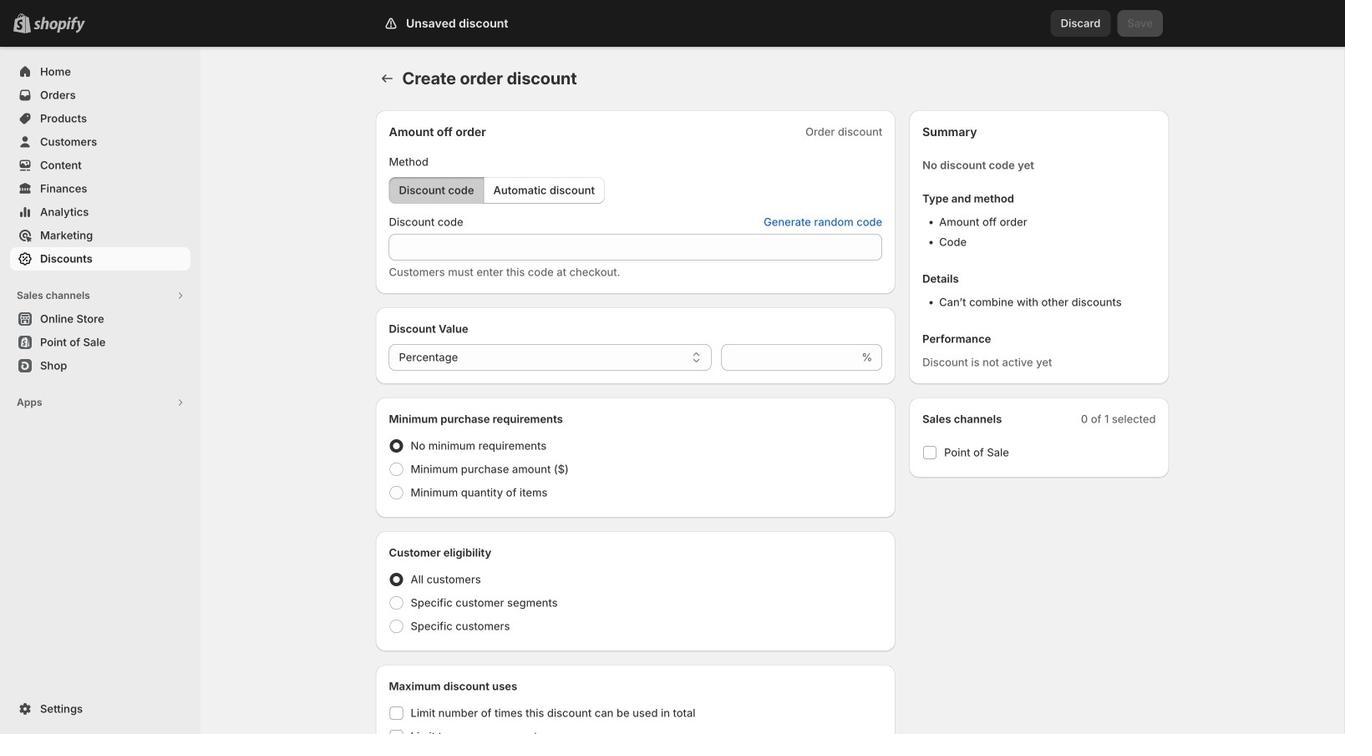 Task type: locate. For each thing, give the bounding box(es) containing it.
shopify image
[[33, 17, 85, 33]]

None text field
[[721, 344, 859, 371]]

None text field
[[389, 234, 883, 261]]



Task type: vqa. For each thing, say whether or not it's contained in the screenshot.
DIALOG
no



